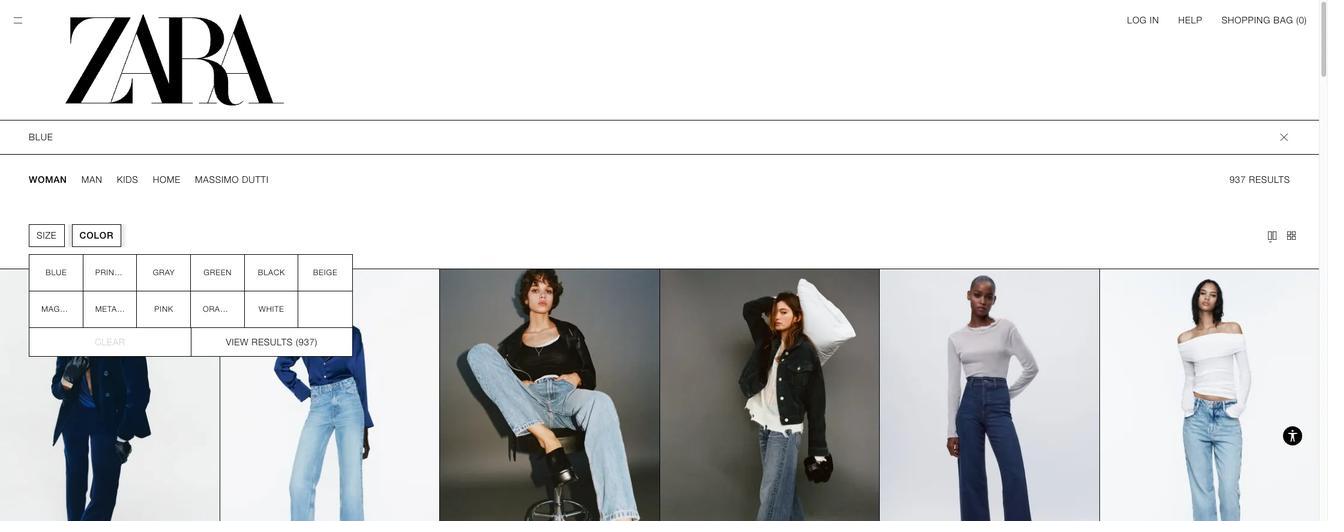 Task type: describe. For each thing, give the bounding box(es) containing it.
black
[[258, 268, 285, 277]]

log
[[1128, 15, 1147, 26]]

magenta
[[41, 305, 81, 314]]

size
[[37, 231, 57, 241]]

log in
[[1128, 15, 1160, 26]]

in
[[1150, 15, 1160, 26]]

log in link
[[1128, 14, 1160, 26]]

results for 937
[[1250, 175, 1291, 186]]

man button
[[82, 174, 102, 186]]

man
[[82, 175, 102, 186]]

massimo
[[195, 175, 239, 186]]

gray
[[153, 268, 175, 277]]

printed
[[95, 268, 130, 277]]

kids button
[[117, 174, 138, 186]]

open menu image
[[12, 14, 24, 26]]

orange
[[203, 305, 238, 314]]

Search for an item, color, collection... field
[[29, 121, 1279, 154]]

massimo dutti button
[[195, 174, 269, 186]]

color button
[[72, 225, 121, 247]]

massimo dutti
[[195, 175, 269, 186]]

home
[[153, 175, 181, 186]]

view
[[226, 337, 249, 348]]

blue
[[46, 268, 67, 277]]

0
[[1300, 15, 1305, 26]]



Task type: vqa. For each thing, say whether or not it's contained in the screenshot.
Clear button
yes



Task type: locate. For each thing, give the bounding box(es) containing it.
image 0 of high rise z1975 straight leg jeans from zara image
[[1100, 269, 1320, 522]]

bag
[[1274, 15, 1294, 26]]

)
[[1305, 15, 1308, 26]]

clear
[[95, 337, 125, 348]]

0 horizontal spatial results
[[252, 337, 293, 348]]

zoom change image
[[1286, 230, 1298, 242]]

white
[[259, 305, 285, 314]]

image 0 of mid-rise trf loose fit jeans from zara image
[[660, 269, 880, 522]]

color
[[80, 231, 114, 241]]

metallic
[[95, 305, 135, 314]]

1 horizontal spatial results
[[1250, 175, 1291, 186]]

937 results
[[1230, 175, 1291, 186]]

image 0 of double-breasted velvet jacket zw collection from zara image
[[0, 269, 219, 522]]

help
[[1179, 15, 1203, 26]]

dutti
[[242, 175, 269, 186]]

zoom change image
[[1267, 230, 1279, 242]]

zara logo united states. go to homepage image
[[65, 14, 284, 106]]

clear button
[[29, 328, 191, 357]]

pink
[[154, 305, 174, 314]]

beige
[[313, 268, 338, 277]]

None field
[[0, 120, 1320, 155]]

(
[[1297, 15, 1300, 26]]

results down white
[[252, 337, 293, 348]]

green
[[204, 268, 232, 277]]

help link
[[1179, 14, 1203, 26]]

0 vertical spatial results
[[1250, 175, 1291, 186]]

kids
[[117, 175, 138, 186]]

937
[[1230, 175, 1247, 186]]

accessibility image
[[1281, 425, 1305, 449]]

view results (937)
[[226, 337, 318, 348]]

0 status
[[1300, 15, 1305, 26]]

image 0 of zw marine straight high rise jeans from zara image
[[880, 269, 1100, 522]]

image 0 of trf straight leg jeans with a high waist from zara image
[[440, 269, 660, 522]]

image 0 of high-waisted full length z1975 straight leg jeans from zara image
[[220, 269, 440, 522]]

results right 937
[[1250, 175, 1291, 186]]

woman button
[[29, 174, 67, 186]]

woman
[[29, 175, 67, 186]]

results
[[1250, 175, 1291, 186], [252, 337, 293, 348]]

home button
[[153, 174, 181, 186]]

results for view
[[252, 337, 293, 348]]

shopping bag ( 0 )
[[1222, 15, 1308, 26]]

size button
[[29, 225, 65, 247]]

1 vertical spatial results
[[252, 337, 293, 348]]

shopping
[[1222, 15, 1271, 26]]

(937)
[[296, 337, 318, 348]]



